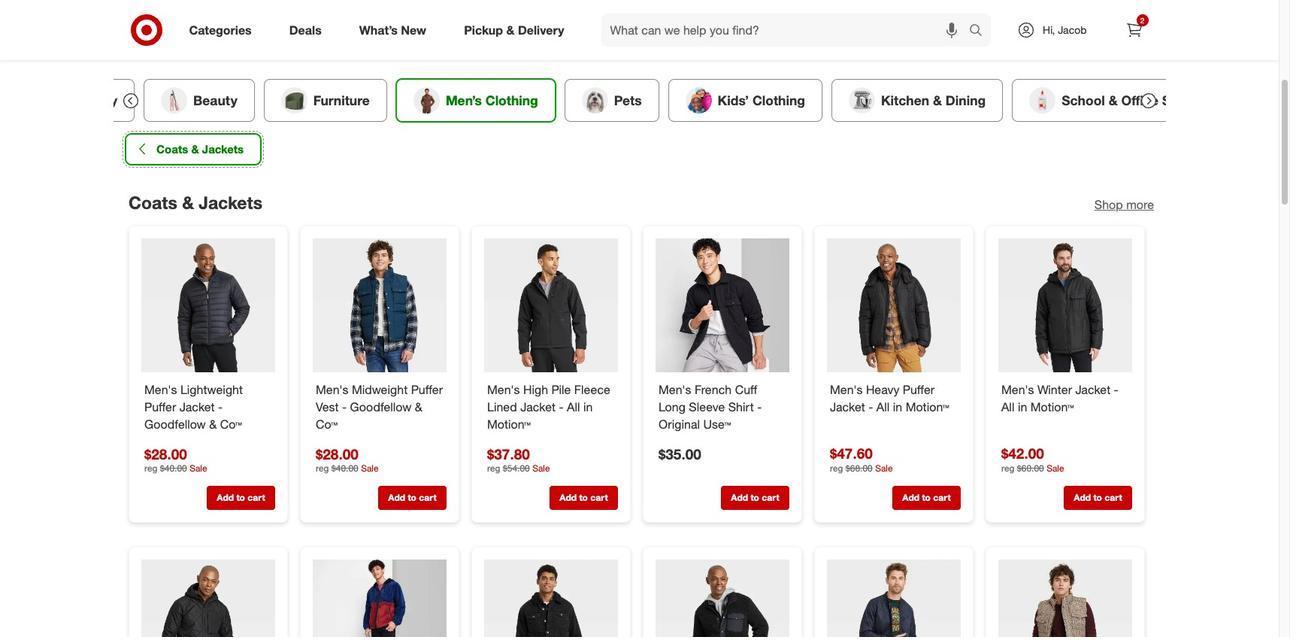 Task type: describe. For each thing, give the bounding box(es) containing it.
pets button
[[564, 79, 659, 122]]

2 link
[[1118, 14, 1151, 47]]

motion™ inside men's heavy puffer jacket - all in motion™
[[906, 399, 949, 414]]

hi, jacob
[[1043, 23, 1087, 36]]

office
[[1121, 92, 1159, 108]]

- inside men's high pile fleece lined jacket - all in motion™
[[559, 399, 563, 414]]

men's midweight puffer vest - goodfellow & co™ link
[[315, 381, 443, 433]]

add for men's winter jacket - all in motion™
[[1074, 492, 1091, 503]]

search button
[[963, 14, 999, 50]]

you may also like link
[[624, 23, 734, 54]]

$42.00
[[1001, 444, 1044, 461]]

pile
[[551, 382, 571, 397]]

all inside men's winter jacket - all in motion™
[[1001, 399, 1015, 414]]

$37.80
[[487, 445, 530, 462]]

cart for men's lightweight puffer jacket - goodfellow & co™
[[247, 492, 265, 503]]

reg for men's lightweight puffer jacket - goodfellow & co™
[[144, 462, 157, 474]]

in inside men's winter jacket - all in motion™
[[1018, 399, 1027, 414]]

top
[[554, 29, 574, 44]]

men's for men's french cuff long sleeve shirt - original use™
[[658, 382, 691, 397]]

new
[[401, 22, 427, 37]]

add to cart button for men's heavy puffer jacket - all in motion™
[[892, 486, 961, 510]]

$68.00
[[846, 462, 873, 473]]

lined
[[487, 399, 517, 414]]

kitchen
[[881, 92, 929, 108]]

school
[[1062, 92, 1105, 108]]

men's midweight puffer vest - goodfellow & co™
[[315, 382, 443, 431]]

pickup & delivery link
[[451, 14, 583, 47]]

french
[[694, 382, 732, 397]]

men's for men's winter jacket - all in motion™
[[1001, 382, 1034, 397]]

- inside men's midweight puffer vest - goodfellow & co™
[[342, 399, 346, 414]]

clothing for kids' clothing
[[752, 92, 805, 108]]

sale for men's midweight puffer vest - goodfellow & co™
[[361, 462, 378, 474]]

you
[[633, 29, 653, 44]]

puffer for lightweight
[[144, 399, 176, 414]]

men's for men's high pile fleece lined jacket - all in motion™
[[487, 382, 520, 397]]

puffer for heavy
[[903, 382, 935, 397]]

to for men's french cuff long sleeve shirt - original use™
[[751, 492, 759, 503]]

lightweight
[[180, 382, 243, 397]]

men's lightweight puffer jacket - goodfellow & co™
[[144, 382, 243, 431]]

add to cart for men's heavy puffer jacket - all in motion™
[[902, 492, 951, 503]]

kids' clothing button
[[668, 79, 822, 122]]

shirt
[[728, 399, 754, 414]]

to for men's heavy puffer jacket - all in motion™
[[922, 492, 931, 503]]

- inside men's heavy puffer jacket - all in motion™
[[868, 399, 873, 414]]

hi,
[[1043, 23, 1055, 36]]

jacket inside men's high pile fleece lined jacket - all in motion™
[[520, 399, 555, 414]]

top sellers
[[554, 29, 615, 44]]

vest
[[315, 399, 338, 414]]

all inside men's high pile fleece lined jacket - all in motion™
[[567, 399, 580, 414]]

goodfellow for lightweight
[[144, 416, 206, 431]]

fleece
[[574, 382, 610, 397]]

furniture button
[[263, 79, 387, 122]]

school & office supplies
[[1062, 92, 1216, 108]]

$60.00
[[1017, 462, 1044, 473]]

add to cart for men's high pile fleece lined jacket - all in motion™
[[559, 492, 608, 503]]

$35.00
[[658, 445, 701, 462]]

furniture
[[313, 92, 370, 108]]

school & office supplies button
[[1012, 79, 1233, 122]]

to for men's winter jacket - all in motion™
[[1093, 492, 1102, 503]]

motion™ inside men's winter jacket - all in motion™
[[1031, 399, 1074, 414]]

categories link
[[176, 14, 271, 47]]

cuff
[[735, 382, 757, 397]]

$42.00 reg $60.00 sale
[[1001, 444, 1064, 473]]

reg for men's midweight puffer vest - goodfellow & co™
[[315, 462, 329, 474]]

$54.00
[[503, 462, 530, 474]]

jacob
[[1058, 23, 1087, 36]]

$28.00 for men's midweight puffer vest - goodfellow & co™
[[315, 445, 358, 462]]

delivery
[[518, 22, 564, 37]]

$40.00 for men's lightweight puffer jacket - goodfellow & co™
[[160, 462, 187, 474]]

kids'
[[718, 92, 749, 108]]

top sellers link
[[545, 23, 624, 54]]

sleeve
[[689, 399, 725, 414]]

men's clothing button
[[396, 79, 555, 122]]

add to cart for men's midweight puffer vest - goodfellow & co™
[[388, 492, 436, 503]]

pickup & delivery
[[464, 22, 564, 37]]

beauty
[[193, 92, 237, 108]]

& inside men's midweight puffer vest - goodfellow & co™
[[415, 399, 422, 414]]

add to cart for men's french cuff long sleeve shirt - original use™
[[731, 492, 779, 503]]

pickup
[[464, 22, 503, 37]]

What can we help you find? suggestions appear below search field
[[601, 14, 973, 47]]

$47.60
[[830, 444, 873, 461]]

dining
[[946, 92, 986, 108]]

jacket inside men's heavy puffer jacket - all in motion™
[[830, 399, 865, 414]]

add for men's lightweight puffer jacket - goodfellow & co™
[[216, 492, 234, 503]]

high
[[523, 382, 548, 397]]

add to cart for men's winter jacket - all in motion™
[[1074, 492, 1122, 503]]

1 vertical spatial coats & jackets
[[128, 192, 262, 213]]

men's clothing
[[446, 92, 538, 108]]

$47.60 reg $68.00 sale
[[830, 444, 893, 473]]

sellers
[[578, 29, 615, 44]]

midweight
[[352, 382, 407, 397]]

shop
[[1095, 197, 1123, 212]]

add to cart button for men's french cuff long sleeve shirt - original use™
[[721, 486, 789, 510]]

to for men's midweight puffer vest - goodfellow & co™
[[408, 492, 416, 503]]

$28.00 reg $40.00 sale for men's lightweight puffer jacket - goodfellow & co™
[[144, 445, 207, 474]]

original
[[658, 416, 700, 431]]

- inside men's lightweight puffer jacket - goodfellow & co™
[[218, 399, 222, 414]]

beauty button
[[143, 79, 254, 122]]

cart for men's midweight puffer vest - goodfellow & co™
[[419, 492, 436, 503]]

heavy
[[866, 382, 899, 397]]

you may also like
[[633, 29, 725, 44]]

$40.00 for men's midweight puffer vest - goodfellow & co™
[[331, 462, 358, 474]]

more
[[1126, 197, 1154, 212]]

kitchen & dining button
[[831, 79, 1003, 122]]



Task type: locate. For each thing, give the bounding box(es) containing it.
sale for men's high pile fleece lined jacket - all in motion™
[[532, 462, 550, 474]]

coats & jackets button
[[125, 134, 261, 165]]

add for men's heavy puffer jacket - all in motion™
[[902, 492, 919, 503]]

& inside 'link'
[[507, 22, 515, 37]]

reg down $42.00
[[1001, 462, 1015, 473]]

2 co™ from the left
[[315, 416, 337, 431]]

0 vertical spatial coats & jackets
[[156, 142, 243, 156]]

0 horizontal spatial motion™
[[487, 416, 531, 431]]

3 in from the left
[[1018, 399, 1027, 414]]

puffer inside men's midweight puffer vest - goodfellow & co™
[[411, 382, 443, 397]]

motion™
[[906, 399, 949, 414], [1031, 399, 1074, 414], [487, 416, 531, 431]]

0 vertical spatial coats
[[156, 142, 188, 156]]

0 vertical spatial goodfellow
[[350, 399, 411, 414]]

$40.00 down men's lightweight puffer jacket - goodfellow & co™
[[160, 462, 187, 474]]

2 horizontal spatial motion™
[[1031, 399, 1074, 414]]

$28.00 reg $40.00 sale for men's midweight puffer vest - goodfellow & co™
[[315, 445, 378, 474]]

in up $42.00
[[1018, 399, 1027, 414]]

1 horizontal spatial goodfellow
[[350, 399, 411, 414]]

add for men's midweight puffer vest - goodfellow & co™
[[388, 492, 405, 503]]

puffer inside men's heavy puffer jacket - all in motion™
[[903, 382, 935, 397]]

cart for men's heavy puffer jacket - all in motion™
[[933, 492, 951, 503]]

cart
[[247, 492, 265, 503], [419, 492, 436, 503], [590, 492, 608, 503], [762, 492, 779, 503], [933, 492, 951, 503], [1105, 492, 1122, 503]]

5 add to cart from the left
[[902, 492, 951, 503]]

4 reg from the left
[[315, 462, 329, 474]]

men's inside men's high pile fleece lined jacket - all in motion™
[[487, 382, 520, 397]]

4 sale from the left
[[361, 462, 378, 474]]

2
[[1141, 16, 1145, 25]]

clothing right men's
[[485, 92, 538, 108]]

goodfellow inside men's lightweight puffer jacket - goodfellow & co™
[[144, 416, 206, 431]]

may
[[656, 29, 679, 44]]

sale inside $47.60 reg $68.00 sale
[[875, 462, 893, 473]]

2 all from the left
[[876, 399, 890, 414]]

to
[[236, 492, 245, 503], [408, 492, 416, 503], [579, 492, 588, 503], [751, 492, 759, 503], [922, 492, 931, 503], [1093, 492, 1102, 503]]

men's for men's midweight puffer vest - goodfellow & co™
[[315, 382, 348, 397]]

$40.00
[[160, 462, 187, 474], [331, 462, 358, 474]]

2 $28.00 from the left
[[315, 445, 358, 462]]

$28.00
[[144, 445, 187, 462], [315, 445, 358, 462]]

goodfellow
[[350, 399, 411, 414], [144, 416, 206, 431]]

$28.00 for men's lightweight puffer jacket - goodfellow & co™
[[144, 445, 187, 462]]

3 to from the left
[[579, 492, 588, 503]]

& inside men's lightweight puffer jacket - goodfellow & co™
[[209, 416, 216, 431]]

men's
[[144, 382, 177, 397], [315, 382, 348, 397], [487, 382, 520, 397], [658, 382, 691, 397], [830, 382, 863, 397], [1001, 382, 1034, 397]]

6 add to cart from the left
[[1074, 492, 1122, 503]]

men's for men's heavy puffer jacket - all in motion™
[[830, 382, 863, 397]]

3 sale from the left
[[189, 462, 207, 474]]

clothing right 'kids''
[[752, 92, 805, 108]]

1 horizontal spatial all
[[876, 399, 890, 414]]

cart for men's high pile fleece lined jacket - all in motion™
[[590, 492, 608, 503]]

1 horizontal spatial $28.00 reg $40.00 sale
[[315, 445, 378, 474]]

2 $28.00 reg $40.00 sale from the left
[[315, 445, 378, 474]]

motion™ inside men's high pile fleece lined jacket - all in motion™
[[487, 416, 531, 431]]

1 $28.00 reg $40.00 sale from the left
[[144, 445, 207, 474]]

3 add from the left
[[559, 492, 577, 503]]

what's
[[359, 22, 398, 37]]

men's lightweight quilted jacket - all in motion™ image
[[141, 559, 275, 637], [141, 559, 275, 637]]

sale right the $54.00
[[532, 462, 550, 474]]

men's
[[446, 92, 482, 108]]

- down the pile
[[559, 399, 563, 414]]

add to cart button
[[206, 486, 275, 510], [378, 486, 446, 510], [549, 486, 618, 510], [721, 486, 789, 510], [892, 486, 961, 510], [1064, 486, 1132, 510]]

puffer inside men's lightweight puffer jacket - goodfellow & co™
[[144, 399, 176, 414]]

co™ inside men's midweight puffer vest - goodfellow & co™
[[315, 416, 337, 431]]

6 add from the left
[[1074, 492, 1091, 503]]

in inside men's heavy puffer jacket - all in motion™
[[893, 399, 902, 414]]

4 men's from the left
[[658, 382, 691, 397]]

men's heavy puffer jacket - all in motion™ link
[[830, 381, 958, 415]]

5 to from the left
[[922, 492, 931, 503]]

men's left winter
[[1001, 382, 1034, 397]]

0 horizontal spatial $40.00
[[160, 462, 187, 474]]

men's faux shearling lined denim trucker jacket - goodfellow & co™ black image
[[484, 559, 618, 637], [484, 559, 618, 637]]

puffer
[[411, 382, 443, 397], [903, 382, 935, 397], [144, 399, 176, 414]]

1 cart from the left
[[247, 492, 265, 503]]

$28.00 reg $40.00 sale down 'vest'
[[315, 445, 378, 474]]

3 reg from the left
[[144, 462, 157, 474]]

sale right $68.00
[[875, 462, 893, 473]]

winter
[[1037, 382, 1072, 397]]

1 horizontal spatial in
[[893, 399, 902, 414]]

men's heavy puffer jacket - all in motion™
[[830, 382, 949, 414]]

jacket inside men's winter jacket - all in motion™
[[1075, 382, 1111, 397]]

men's for men's lightweight puffer jacket - goodfellow & co™
[[144, 382, 177, 397]]

1 sale from the left
[[875, 462, 893, 473]]

all up $42.00
[[1001, 399, 1015, 414]]

men's inside men's french cuff long sleeve shirt - original use™
[[658, 382, 691, 397]]

like
[[708, 29, 725, 44]]

men's lightweight bomber jacket - goodfellow & co™ image
[[827, 559, 961, 637], [827, 559, 961, 637]]

cart for men's winter jacket - all in motion™
[[1105, 492, 1122, 503]]

men's up lined
[[487, 382, 520, 397]]

- right 'vest'
[[342, 399, 346, 414]]

1 reg from the left
[[830, 462, 843, 473]]

5 men's from the left
[[830, 382, 863, 397]]

0 horizontal spatial $28.00 reg $40.00 sale
[[144, 445, 207, 474]]

men's winter jacket - all in motion™
[[1001, 382, 1119, 414]]

1 add from the left
[[216, 492, 234, 503]]

1 horizontal spatial puffer
[[411, 382, 443, 397]]

0 horizontal spatial $28.00
[[144, 445, 187, 462]]

4 add to cart from the left
[[731, 492, 779, 503]]

jacket up $47.60
[[830, 399, 865, 414]]

jackets down beauty
[[202, 142, 243, 156]]

1 co™ from the left
[[220, 416, 242, 431]]

add to cart button for men's lightweight puffer jacket - goodfellow & co™
[[206, 486, 275, 510]]

jacket inside men's lightweight puffer jacket - goodfellow & co™
[[179, 399, 214, 414]]

add for men's high pile fleece lined jacket - all in motion™
[[559, 492, 577, 503]]

jacket down lightweight
[[179, 399, 214, 414]]

pets
[[614, 92, 642, 108]]

1 all from the left
[[567, 399, 580, 414]]

coats down beauty 'button'
[[156, 142, 188, 156]]

4 add to cart button from the left
[[721, 486, 789, 510]]

coats down coats & jackets button
[[128, 192, 177, 213]]

- right winter
[[1114, 382, 1119, 397]]

men's left 'heavy'
[[830, 382, 863, 397]]

1 $28.00 from the left
[[144, 445, 187, 462]]

2 horizontal spatial puffer
[[903, 382, 935, 397]]

coats & jackets inside button
[[156, 142, 243, 156]]

6 cart from the left
[[1105, 492, 1122, 503]]

2 add to cart button from the left
[[378, 486, 446, 510]]

2 horizontal spatial in
[[1018, 399, 1027, 414]]

in down fleece
[[583, 399, 593, 414]]

long
[[658, 399, 685, 414]]

- down 'heavy'
[[868, 399, 873, 414]]

use™
[[703, 416, 731, 431]]

add for men's french cuff long sleeve shirt - original use™
[[731, 492, 748, 503]]

to for men's lightweight puffer jacket - goodfellow & co™
[[236, 492, 245, 503]]

men's high pile fleece lined jacket - all in motion™ link
[[487, 381, 615, 433]]

-
[[1114, 382, 1119, 397], [218, 399, 222, 414], [342, 399, 346, 414], [559, 399, 563, 414], [757, 399, 762, 414], [868, 399, 873, 414]]

1 vertical spatial jackets
[[198, 192, 262, 213]]

men's french cuff long sleeve shirt - original use™ image
[[655, 238, 789, 372], [655, 238, 789, 372]]

men's winter jacket - all in motion™ link
[[1001, 381, 1129, 415]]

clothing for men's clothing
[[485, 92, 538, 108]]

co™
[[220, 416, 242, 431], [315, 416, 337, 431]]

add to cart button for men's midweight puffer vest - goodfellow & co™
[[378, 486, 446, 510]]

men's inside men's lightweight puffer jacket - goodfellow & co™
[[144, 382, 177, 397]]

all
[[567, 399, 580, 414], [876, 399, 890, 414], [1001, 399, 1015, 414]]

men's winter jacket - all in motion™ image
[[998, 238, 1132, 372], [998, 238, 1132, 372]]

- down lightweight
[[218, 399, 222, 414]]

6 to from the left
[[1093, 492, 1102, 503]]

men's lightweight puffer jacket - goodfellow & co™ link
[[144, 381, 272, 433]]

2 horizontal spatial all
[[1001, 399, 1015, 414]]

search
[[963, 24, 999, 39]]

kitchen & dining
[[881, 92, 986, 108]]

1 horizontal spatial co™
[[315, 416, 337, 431]]

5 reg from the left
[[487, 462, 500, 474]]

in inside men's high pile fleece lined jacket - all in motion™
[[583, 399, 593, 414]]

sale inside $42.00 reg $60.00 sale
[[1047, 462, 1064, 473]]

all down 'heavy'
[[876, 399, 890, 414]]

- inside men's french cuff long sleeve shirt - original use™
[[757, 399, 762, 414]]

all down the pile
[[567, 399, 580, 414]]

1 men's from the left
[[144, 382, 177, 397]]

2 $40.00 from the left
[[331, 462, 358, 474]]

reg for men's winter jacket - all in motion™
[[1001, 462, 1015, 473]]

coats & jackets down coats & jackets button
[[128, 192, 262, 213]]

$40.00 down 'vest'
[[331, 462, 358, 474]]

coats & jackets down beauty 'button'
[[156, 142, 243, 156]]

- inside men's winter jacket - all in motion™
[[1114, 382, 1119, 397]]

coats inside button
[[156, 142, 188, 156]]

goodfellow down lightweight
[[144, 416, 206, 431]]

3 men's from the left
[[487, 382, 520, 397]]

1 horizontal spatial $28.00
[[315, 445, 358, 462]]

co™ inside men's lightweight puffer jacket - goodfellow & co™
[[220, 416, 242, 431]]

men's left lightweight
[[144, 382, 177, 397]]

- right shirt
[[757, 399, 762, 414]]

shop more
[[1095, 197, 1154, 212]]

what's new
[[359, 22, 427, 37]]

co™ for men's lightweight puffer jacket - goodfellow & co™
[[220, 416, 242, 431]]

jacket down high
[[520, 399, 555, 414]]

deals link
[[277, 14, 341, 47]]

reg for men's heavy puffer jacket - all in motion™
[[830, 462, 843, 473]]

6 add to cart button from the left
[[1064, 486, 1132, 510]]

jacket right winter
[[1075, 382, 1111, 397]]

$28.00 down men's lightweight puffer jacket - goodfellow & co™
[[144, 445, 187, 462]]

men's high pile fleece faux fur jacket - goodfellow & co™ image
[[655, 559, 789, 637], [655, 559, 789, 637]]

shop more button
[[1095, 196, 1154, 213]]

sale inside '$37.80 reg $54.00 sale'
[[532, 462, 550, 474]]

1 add to cart from the left
[[216, 492, 265, 503]]

1 in from the left
[[583, 399, 593, 414]]

sale down men's lightweight puffer jacket - goodfellow & co™
[[189, 462, 207, 474]]

goodfellow for midweight
[[350, 399, 411, 414]]

men's up 'vest'
[[315, 382, 348, 397]]

sale for men's winter jacket - all in motion™
[[1047, 462, 1064, 473]]

1 horizontal spatial clothing
[[752, 92, 805, 108]]

men's inside men's heavy puffer jacket - all in motion™
[[830, 382, 863, 397]]

&
[[507, 22, 515, 37], [933, 92, 942, 108], [1109, 92, 1118, 108], [191, 142, 199, 156], [182, 192, 194, 213], [415, 399, 422, 414], [209, 416, 216, 431]]

add to cart for men's lightweight puffer jacket - goodfellow & co™
[[216, 492, 265, 503]]

co™ for men's midweight puffer vest - goodfellow & co™
[[315, 416, 337, 431]]

reg inside $42.00 reg $60.00 sale
[[1001, 462, 1015, 473]]

2 cart from the left
[[419, 492, 436, 503]]

sale for men's lightweight puffer jacket - goodfellow & co™
[[189, 462, 207, 474]]

0 vertical spatial jackets
[[202, 142, 243, 156]]

1 vertical spatial coats
[[128, 192, 177, 213]]

add to cart button for men's high pile fleece lined jacket - all in motion™
[[549, 486, 618, 510]]

jacket
[[1075, 382, 1111, 397], [179, 399, 214, 414], [520, 399, 555, 414], [830, 399, 865, 414]]

$37.80 reg $54.00 sale
[[487, 445, 550, 474]]

2 reg from the left
[[1001, 462, 1015, 473]]

1 horizontal spatial $40.00
[[331, 462, 358, 474]]

2 clothing from the left
[[752, 92, 805, 108]]

sale right $60.00
[[1047, 462, 1064, 473]]

$28.00 down 'vest'
[[315, 445, 358, 462]]

men's lightweight puffer jacket - goodfellow & co™ image
[[141, 238, 275, 372], [141, 238, 275, 372]]

baby button
[[36, 79, 134, 122]]

0 horizontal spatial goodfellow
[[144, 416, 206, 431]]

co™ down lightweight
[[220, 416, 242, 431]]

also
[[682, 29, 704, 44]]

2 to from the left
[[408, 492, 416, 503]]

men's midweight puffer vest - goodfellow & co™ image
[[312, 238, 446, 372], [312, 238, 446, 372], [998, 559, 1132, 637], [998, 559, 1132, 637]]

sale for men's heavy puffer jacket - all in motion™
[[875, 462, 893, 473]]

1 clothing from the left
[[485, 92, 538, 108]]

goodfellow inside men's midweight puffer vest - goodfellow & co™
[[350, 399, 411, 414]]

1 $40.00 from the left
[[160, 462, 187, 474]]

reg down $37.80
[[487, 462, 500, 474]]

what's new link
[[347, 14, 445, 47]]

in
[[583, 399, 593, 414], [893, 399, 902, 414], [1018, 399, 1027, 414]]

puffer for midweight
[[411, 382, 443, 397]]

reg inside $47.60 reg $68.00 sale
[[830, 462, 843, 473]]

2 in from the left
[[893, 399, 902, 414]]

6 men's from the left
[[1001, 382, 1034, 397]]

reg down men's lightweight puffer jacket - goodfellow & co™
[[144, 462, 157, 474]]

5 add to cart button from the left
[[892, 486, 961, 510]]

sale down men's midweight puffer vest - goodfellow & co™ link
[[361, 462, 378, 474]]

jackets down coats & jackets button
[[198, 192, 262, 213]]

men's up long
[[658, 382, 691, 397]]

supplies
[[1162, 92, 1216, 108]]

2 add to cart from the left
[[388, 492, 436, 503]]

kids' clothing
[[718, 92, 805, 108]]

add to cart button for men's winter jacket - all in motion™
[[1064, 486, 1132, 510]]

3 cart from the left
[[590, 492, 608, 503]]

4 to from the left
[[751, 492, 759, 503]]

reg down $47.60
[[830, 462, 843, 473]]

coats & jackets
[[156, 142, 243, 156], [128, 192, 262, 213]]

1 horizontal spatial motion™
[[906, 399, 949, 414]]

0 horizontal spatial puffer
[[144, 399, 176, 414]]

2 sale from the left
[[1047, 462, 1064, 473]]

2 add from the left
[[388, 492, 405, 503]]

1 vertical spatial goodfellow
[[144, 416, 206, 431]]

men's french cuff long sleeve shirt - original use™
[[658, 382, 762, 431]]

reg for men's high pile fleece lined jacket - all in motion™
[[487, 462, 500, 474]]

5 sale from the left
[[532, 462, 550, 474]]

reg
[[830, 462, 843, 473], [1001, 462, 1015, 473], [144, 462, 157, 474], [315, 462, 329, 474], [487, 462, 500, 474]]

goodfellow down midweight
[[350, 399, 411, 414]]

to for men's high pile fleece lined jacket - all in motion™
[[579, 492, 588, 503]]

men's inside men's midweight puffer vest - goodfellow & co™
[[315, 382, 348, 397]]

4 add from the left
[[731, 492, 748, 503]]

men's inside men's winter jacket - all in motion™
[[1001, 382, 1034, 397]]

categories
[[189, 22, 252, 37]]

5 add from the left
[[902, 492, 919, 503]]

$28.00 reg $40.00 sale down men's lightweight puffer jacket - goodfellow & co™
[[144, 445, 207, 474]]

4 cart from the left
[[762, 492, 779, 503]]

0 horizontal spatial all
[[567, 399, 580, 414]]

men's regular fit jacket - original use™ image
[[312, 559, 446, 637], [312, 559, 446, 637]]

men's french cuff long sleeve shirt - original use™ link
[[658, 381, 786, 433]]

reg down 'vest'
[[315, 462, 329, 474]]

men's high pile fleece lined jacket - all in motion™ image
[[484, 238, 618, 372], [484, 238, 618, 372]]

reg inside '$37.80 reg $54.00 sale'
[[487, 462, 500, 474]]

2 men's from the left
[[315, 382, 348, 397]]

add to cart
[[216, 492, 265, 503], [388, 492, 436, 503], [559, 492, 608, 503], [731, 492, 779, 503], [902, 492, 951, 503], [1074, 492, 1122, 503]]

co™ down 'vest'
[[315, 416, 337, 431]]

0 horizontal spatial clothing
[[485, 92, 538, 108]]

deals
[[289, 22, 322, 37]]

3 add to cart from the left
[[559, 492, 608, 503]]

men's high pile fleece lined jacket - all in motion™
[[487, 382, 610, 431]]

all inside men's heavy puffer jacket - all in motion™
[[876, 399, 890, 414]]

3 add to cart button from the left
[[549, 486, 618, 510]]

baby
[[85, 92, 117, 108]]

0 horizontal spatial in
[[583, 399, 593, 414]]

men's heavy puffer jacket - all in motion™ image
[[827, 238, 961, 372], [827, 238, 961, 372]]

3 all from the left
[[1001, 399, 1015, 414]]

add
[[216, 492, 234, 503], [388, 492, 405, 503], [559, 492, 577, 503], [731, 492, 748, 503], [902, 492, 919, 503], [1074, 492, 1091, 503]]

cart for men's french cuff long sleeve shirt - original use™
[[762, 492, 779, 503]]

clothing
[[485, 92, 538, 108], [752, 92, 805, 108]]

1 add to cart button from the left
[[206, 486, 275, 510]]

0 horizontal spatial co™
[[220, 416, 242, 431]]

in down 'heavy'
[[893, 399, 902, 414]]

5 cart from the left
[[933, 492, 951, 503]]

jackets inside button
[[202, 142, 243, 156]]

1 to from the left
[[236, 492, 245, 503]]



Task type: vqa. For each thing, say whether or not it's contained in the screenshot.
TODDLER
no



